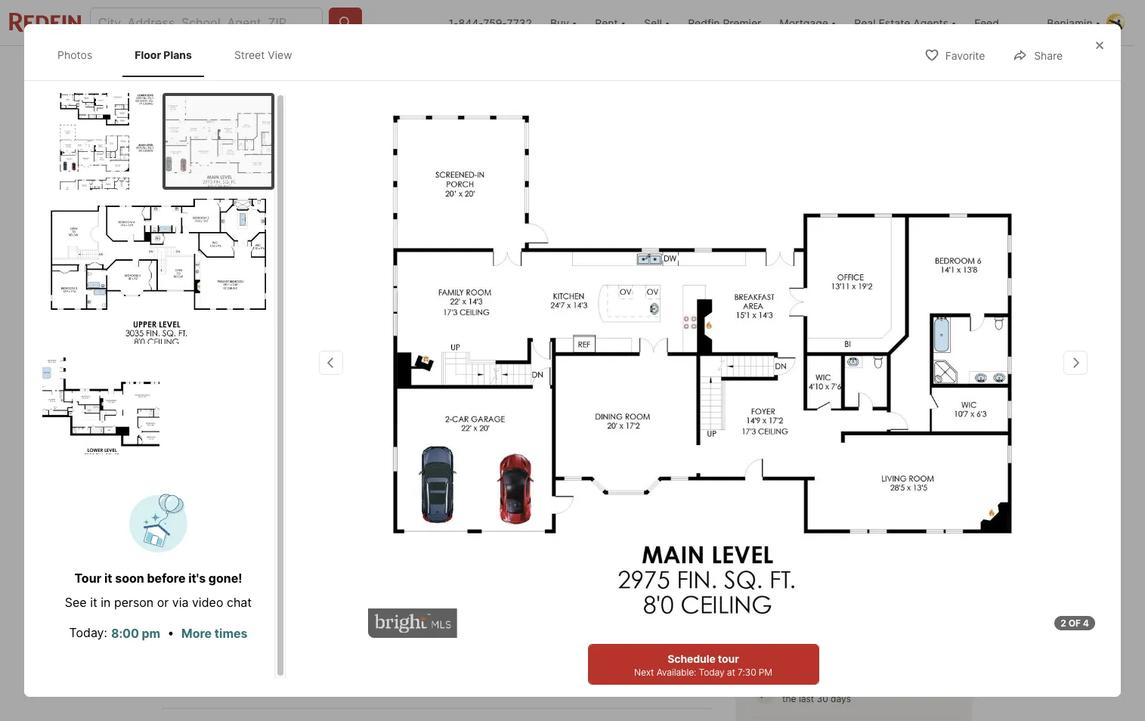 Task type: vqa. For each thing, say whether or not it's contained in the screenshot.
right tour
yes



Task type: locate. For each thing, give the bounding box(es) containing it.
tab list
[[42, 33, 320, 77], [162, 46, 659, 85]]

none button containing 31
[[757, 498, 818, 563]]

0 vertical spatial before
[[147, 571, 186, 586]]

at
[[878, 649, 886, 660], [728, 667, 736, 678]]

1 vertical spatial available:
[[657, 667, 697, 678]]

1 button
[[824, 498, 885, 562]]

2 vertical spatial it
[[394, 637, 401, 653]]

0 horizontal spatial times
[[215, 626, 248, 642]]

tour
[[871, 632, 895, 648], [718, 653, 740, 666]]

1 horizontal spatial 7:30
[[889, 649, 907, 660]]

2 of 4
[[1061, 618, 1090, 629]]

1 vertical spatial next
[[635, 667, 655, 678]]

next inside dialog
[[635, 667, 655, 678]]

2 horizontal spatial redfin
[[816, 480, 855, 495]]

0 horizontal spatial more
[[182, 626, 212, 642]]

led
[[845, 680, 858, 691]]

tour up see
[[74, 571, 101, 586]]

0 horizontal spatial in
[[101, 595, 111, 610]]

0 vertical spatial 7:30
[[889, 649, 907, 660]]

tour right times.
[[365, 637, 391, 653]]

in right see
[[101, 595, 111, 610]]

2 down agent
[[896, 514, 913, 548]]

tour in person list box
[[748, 578, 961, 612]]

share button
[[1001, 40, 1076, 71], [897, 50, 973, 81]]

redfin for agents
[[783, 680, 810, 691]]

chat
[[227, 595, 252, 610]]

1 vertical spatial premier
[[858, 480, 904, 495]]

soon
[[115, 571, 144, 586]]

tour it soon before it's gone!
[[74, 571, 242, 586]]

get pre-approved
[[244, 557, 336, 569]]

of
[[1069, 618, 1082, 629]]

redfin
[[688, 16, 720, 29], [816, 480, 855, 495], [783, 680, 810, 691]]

1 vertical spatial today
[[699, 667, 725, 678]]

tour left with
[[748, 480, 775, 495]]

1 horizontal spatial person
[[795, 590, 830, 600]]

1 tab from the left
[[252, 49, 336, 85]]

0 horizontal spatial 2
[[896, 514, 913, 548]]

3130 barbara ln image
[[368, 91, 1039, 638]]

3130 barbara ln, fairfax, va 22031 image
[[162, 88, 730, 449], [736, 88, 973, 266], [736, 272, 973, 449]]

times down chat
[[215, 626, 248, 642]]

1 vertical spatial it
[[90, 595, 97, 610]]

0 horizontal spatial person
[[114, 595, 154, 610]]

favorite
[[946, 49, 986, 62]]

0 horizontal spatial tour
[[718, 653, 740, 666]]

0 horizontal spatial before
[[147, 571, 186, 586]]

tour down tuesday
[[759, 590, 782, 600]]

it for see
[[90, 595, 97, 610]]

0 vertical spatial pm
[[910, 649, 923, 660]]

it right times.
[[394, 637, 401, 653]]

more inside today: 8:00 pm • more times
[[182, 626, 212, 642]]

1 horizontal spatial available:
[[808, 649, 847, 660]]

popular
[[283, 616, 329, 631]]

redfin inside button
[[688, 16, 720, 29]]

times
[[215, 626, 248, 642], [307, 669, 341, 684]]

times inside today: 8:00 pm • more times
[[215, 626, 248, 642]]

1 horizontal spatial before
[[405, 637, 442, 653]]

in inside dialog
[[101, 595, 111, 610]]

0 horizontal spatial schedule tour next available: today at 7:30 pm
[[635, 653, 773, 678]]

1 horizontal spatial more
[[274, 669, 305, 684]]

it right see
[[90, 595, 97, 610]]

person down soon
[[114, 595, 154, 610]]

1 horizontal spatial in
[[784, 590, 793, 600]]

the
[[783, 694, 797, 705]]

premier
[[723, 16, 762, 29], [858, 480, 904, 495]]

0 horizontal spatial gone!
[[209, 571, 242, 586]]

0 vertical spatial more times link
[[182, 626, 248, 642]]

tour for tour with a redfin premier agent
[[748, 480, 775, 495]]

1 vertical spatial it's
[[445, 637, 462, 653]]

pm
[[910, 649, 923, 660], [759, 667, 773, 678]]

gone!
[[209, 571, 242, 586], [465, 637, 497, 653]]

schedule
[[813, 632, 868, 648], [668, 653, 716, 666]]

759-
[[484, 16, 507, 29]]

0 horizontal spatial redfin
[[688, 16, 720, 29]]

0 horizontal spatial premier
[[723, 16, 762, 29]]

2 for 2 of 4
[[1061, 618, 1067, 629]]

1 vertical spatial gone!
[[465, 637, 497, 653]]

person down tuesday
[[795, 590, 830, 600]]

0 vertical spatial next
[[785, 649, 805, 660]]

2 horizontal spatial it
[[394, 637, 401, 653]]

photos tab
[[45, 36, 105, 74]]

schedule tour next available: today at 7:30 pm inside dialog
[[635, 653, 773, 678]]

2 left 'of'
[[1061, 618, 1067, 629]]

more times link down the 875
[[274, 669, 341, 684]]

0 horizontal spatial it's
[[189, 571, 206, 586]]

1 vertical spatial 7:30
[[738, 667, 757, 678]]

1-844-759-7732
[[449, 16, 532, 29]]

0 vertical spatial schedule
[[813, 632, 868, 648]]

option
[[844, 578, 961, 612]]

share
[[1035, 49, 1063, 62], [931, 60, 960, 73]]

before inside this home is popular it's been viewed 875 times. tour it before it's gone!
[[405, 637, 442, 653]]

3130 barbara ln fairfax
[[162, 497, 305, 512]]

0 horizontal spatial more times link
[[182, 626, 248, 642]]

schedule tour next available: today at 7:30 pm
[[785, 632, 923, 660], [635, 653, 773, 678]]

0 vertical spatial redfin
[[688, 16, 720, 29]]

1 horizontal spatial 2
[[1061, 618, 1067, 629]]

more
[[182, 626, 212, 642], [274, 669, 305, 684]]

0 vertical spatial premier
[[723, 16, 762, 29]]

0 vertical spatial tour
[[871, 632, 895, 648]]

today
[[850, 649, 876, 660], [699, 667, 725, 678]]

1 vertical spatial tour
[[718, 653, 740, 666]]

person
[[795, 590, 830, 600], [114, 595, 154, 610]]

at inside dialog
[[728, 667, 736, 678]]

redfin for premier
[[688, 16, 720, 29]]

None button
[[757, 498, 818, 563]]

0 horizontal spatial available:
[[657, 667, 697, 678]]

0 horizontal spatial it
[[90, 595, 97, 610]]

0 horizontal spatial next
[[635, 667, 655, 678]]

floor
[[135, 48, 161, 61]]

2 horizontal spatial in
[[938, 680, 946, 691]]

agents
[[813, 680, 842, 691]]

1 horizontal spatial it
[[104, 571, 112, 586]]

1 vertical spatial 2
[[1061, 618, 1067, 629]]

0 vertical spatial times
[[215, 626, 248, 642]]

times down the 875
[[307, 669, 341, 684]]

1 vertical spatial times
[[307, 669, 341, 684]]

61 photos button
[[863, 407, 961, 437]]

before inside dialog
[[147, 571, 186, 586]]

7:30
[[889, 649, 907, 660], [738, 667, 757, 678]]

tour in person
[[759, 590, 830, 600]]

barbara
[[195, 497, 241, 512]]

$14,159
[[183, 557, 222, 569]]

redfin premier
[[688, 16, 762, 29]]

8:00
[[111, 626, 139, 642]]

0 vertical spatial it's
[[189, 571, 206, 586]]

dialog
[[24, 24, 1122, 697]]

it left soon
[[104, 571, 112, 586]]

in right the 22031 in the bottom right of the page
[[938, 680, 946, 691]]

0 horizontal spatial at
[[728, 667, 736, 678]]

tab
[[252, 49, 336, 85], [336, 49, 451, 85], [451, 49, 572, 85], [572, 49, 647, 85]]

before
[[147, 571, 186, 586], [405, 637, 442, 653]]

is
[[270, 616, 280, 631]]

tour
[[748, 480, 775, 495], [74, 571, 101, 586], [759, 590, 782, 600], [365, 637, 391, 653]]

or
[[157, 595, 169, 610]]

1 horizontal spatial premier
[[858, 480, 904, 495]]

street view tab
[[222, 36, 305, 74]]

1 vertical spatial at
[[728, 667, 736, 678]]

premier inside button
[[723, 16, 762, 29]]

2 vertical spatial redfin
[[783, 680, 810, 691]]

image image
[[42, 93, 154, 189], [166, 96, 272, 186], [42, 199, 275, 344], [42, 357, 160, 454]]

it's inside this home is popular it's been viewed 875 times. tour it before it's gone!
[[445, 637, 462, 653]]

0 vertical spatial 2
[[896, 514, 913, 548]]

more times link inside dialog
[[182, 626, 248, 642]]

1 vertical spatial pm
[[759, 667, 773, 678]]

0 vertical spatial gone!
[[209, 571, 242, 586]]

1 horizontal spatial times
[[307, 669, 341, 684]]

0 vertical spatial more
[[182, 626, 212, 642]]

2 inside button
[[896, 514, 913, 548]]

photos
[[57, 48, 92, 61]]

schedule inside dialog
[[668, 653, 716, 666]]

tours
[[874, 680, 897, 691]]

more times
[[274, 669, 341, 684]]

map entry image
[[612, 467, 713, 568]]

0 vertical spatial at
[[878, 649, 886, 660]]

photos
[[912, 415, 948, 428]]

1 horizontal spatial next
[[785, 649, 805, 660]]

1 vertical spatial more times link
[[274, 669, 341, 684]]

0 horizontal spatial share
[[931, 60, 960, 73]]

1 horizontal spatial tour
[[871, 632, 895, 648]]

active link
[[237, 469, 274, 482]]

1 horizontal spatial today
[[850, 649, 876, 660]]

2
[[896, 514, 913, 548], [1061, 618, 1067, 629]]

next
[[785, 649, 805, 660], [635, 667, 655, 678]]

available:
[[808, 649, 847, 660], [657, 667, 697, 678]]

tour inside dialog
[[718, 653, 740, 666]]

6,330
[[509, 532, 560, 553]]

1 horizontal spatial at
[[878, 649, 886, 660]]

1 horizontal spatial it's
[[445, 637, 462, 653]]

0 horizontal spatial schedule
[[668, 653, 716, 666]]

1 horizontal spatial redfin
[[783, 680, 810, 691]]

fairfax
[[265, 497, 305, 512]]

tour inside list box
[[759, 590, 782, 600]]

1 horizontal spatial gone!
[[465, 637, 497, 653]]

it
[[104, 571, 112, 586], [90, 595, 97, 610], [394, 637, 401, 653]]

1 horizontal spatial pm
[[910, 649, 923, 660]]

1 vertical spatial before
[[405, 637, 442, 653]]

more times link down "video"
[[182, 626, 248, 642]]

1 vertical spatial schedule
[[668, 653, 716, 666]]

in the last 30 days
[[783, 680, 946, 705]]

1 horizontal spatial share
[[1035, 49, 1063, 62]]

in
[[784, 590, 793, 600], [101, 595, 111, 610], [938, 680, 946, 691]]

1 horizontal spatial more times link
[[274, 669, 341, 684]]

been
[[226, 637, 254, 653]]

City, Address, School, Agent, ZIP search field
[[90, 8, 323, 38]]

more down viewed
[[274, 669, 305, 684]]

875
[[302, 637, 324, 653]]

2 inside dialog
[[1061, 618, 1067, 629]]

0 horizontal spatial today
[[699, 667, 725, 678]]

in down tuesday
[[784, 590, 793, 600]]

0 vertical spatial available:
[[808, 649, 847, 660]]

approved
[[287, 557, 336, 569]]

active
[[237, 469, 274, 482]]

0 vertical spatial it
[[104, 571, 112, 586]]

0 horizontal spatial pm
[[759, 667, 773, 678]]

1 horizontal spatial schedule
[[813, 632, 868, 648]]

2 tab from the left
[[336, 49, 451, 85]]

more right • at left bottom
[[182, 626, 212, 642]]

•
[[168, 625, 174, 640]]

0 horizontal spatial 7:30
[[738, 667, 757, 678]]

see
[[65, 595, 87, 610]]



Task type: describe. For each thing, give the bounding box(es) containing it.
view
[[268, 48, 292, 61]]

submit search image
[[338, 15, 353, 30]]

street
[[234, 48, 265, 61]]

this home is popular it's been viewed 875 times. tour it before it's gone!
[[206, 616, 497, 653]]

video
[[192, 595, 223, 610]]

tour for tour in person
[[759, 590, 782, 600]]

get pre-approved link
[[244, 557, 336, 569]]

1-844-759-7732 link
[[449, 16, 532, 29]]

feed
[[975, 16, 1000, 29]]

today: 8:00 pm • more times
[[69, 625, 248, 642]]

redfin agents led 55 tours
[[783, 680, 899, 691]]

user photo image
[[1107, 14, 1126, 32]]

3130
[[162, 497, 192, 512]]

via
[[172, 595, 189, 610]]

tour for tour it soon before it's gone!
[[74, 571, 101, 586]]

with
[[778, 480, 804, 495]]

31 tuesday
[[763, 514, 799, 556]]

2 for 2
[[896, 514, 913, 548]]

home
[[234, 616, 268, 631]]

7:30 inside dialog
[[738, 667, 757, 678]]

a
[[807, 480, 814, 495]]

tab list containing photos
[[42, 33, 320, 77]]

days
[[831, 694, 852, 705]]

see it in person or via video chat
[[65, 595, 252, 610]]

1 vertical spatial more
[[274, 669, 305, 684]]

get
[[244, 557, 262, 569]]

1
[[829, 514, 843, 548]]

in inside list box
[[784, 590, 793, 600]]

person inside tour in person list box
[[795, 590, 830, 600]]

share inside dialog
[[1035, 49, 1063, 62]]

4
[[1084, 618, 1090, 629]]

est. $14,159
[[162, 557, 222, 569]]

plans
[[164, 48, 192, 61]]

8:00 pm button
[[110, 624, 161, 644]]

0 horizontal spatial share button
[[897, 50, 973, 81]]

tuesday
[[763, 546, 799, 556]]

street view
[[234, 48, 292, 61]]

gone! inside this home is popular it's been viewed 875 times. tour it before it's gone!
[[465, 637, 497, 653]]

ln
[[244, 497, 259, 512]]

today:
[[69, 625, 107, 640]]

$1,995,000
[[162, 532, 261, 553]]

pre-
[[265, 557, 287, 569]]

it's inside dialog
[[189, 571, 206, 586]]

favorite button
[[912, 40, 999, 71]]

last
[[799, 694, 815, 705]]

feed button
[[966, 0, 1039, 45]]

61 photos
[[897, 415, 948, 428]]

3 tab from the left
[[451, 49, 572, 85]]

est.
[[162, 557, 181, 569]]

tour with a redfin premier agent
[[748, 480, 941, 495]]

30
[[817, 694, 829, 705]]

floor plans tab
[[123, 36, 204, 74]]

this
[[206, 616, 231, 631]]

it's
[[206, 637, 222, 653]]

1 horizontal spatial share button
[[1001, 40, 1076, 71]]

today inside dialog
[[699, 667, 725, 678]]

it inside this home is popular it's been viewed 875 times. tour it before it's gone!
[[394, 637, 401, 653]]

55
[[860, 680, 871, 691]]

1 vertical spatial redfin
[[816, 480, 855, 495]]

it for tour
[[104, 571, 112, 586]]

pm
[[142, 626, 160, 642]]

7.5
[[437, 532, 462, 553]]

7732
[[507, 16, 532, 29]]

1 horizontal spatial schedule tour next available: today at 7:30 pm
[[785, 632, 923, 660]]

in inside in the last 30 days
[[938, 680, 946, 691]]

2 button
[[891, 498, 952, 562]]

0 vertical spatial today
[[850, 649, 876, 660]]

61
[[897, 415, 910, 428]]

1-
[[449, 16, 459, 29]]

22031
[[909, 680, 936, 691]]

31
[[763, 514, 794, 548]]

4 tab from the left
[[572, 49, 647, 85]]

next image
[[942, 518, 967, 542]]

agent
[[907, 480, 941, 495]]

times.
[[327, 637, 362, 653]]

tour inside this home is popular it's been viewed 875 times. tour it before it's gone!
[[365, 637, 391, 653]]

viewed
[[258, 637, 299, 653]]

floor plans
[[135, 48, 192, 61]]

dialog containing tour it soon before it's gone!
[[24, 24, 1122, 697]]

person inside dialog
[[114, 595, 154, 610]]

844-
[[459, 16, 484, 29]]

redfin premier button
[[679, 0, 771, 45]]



